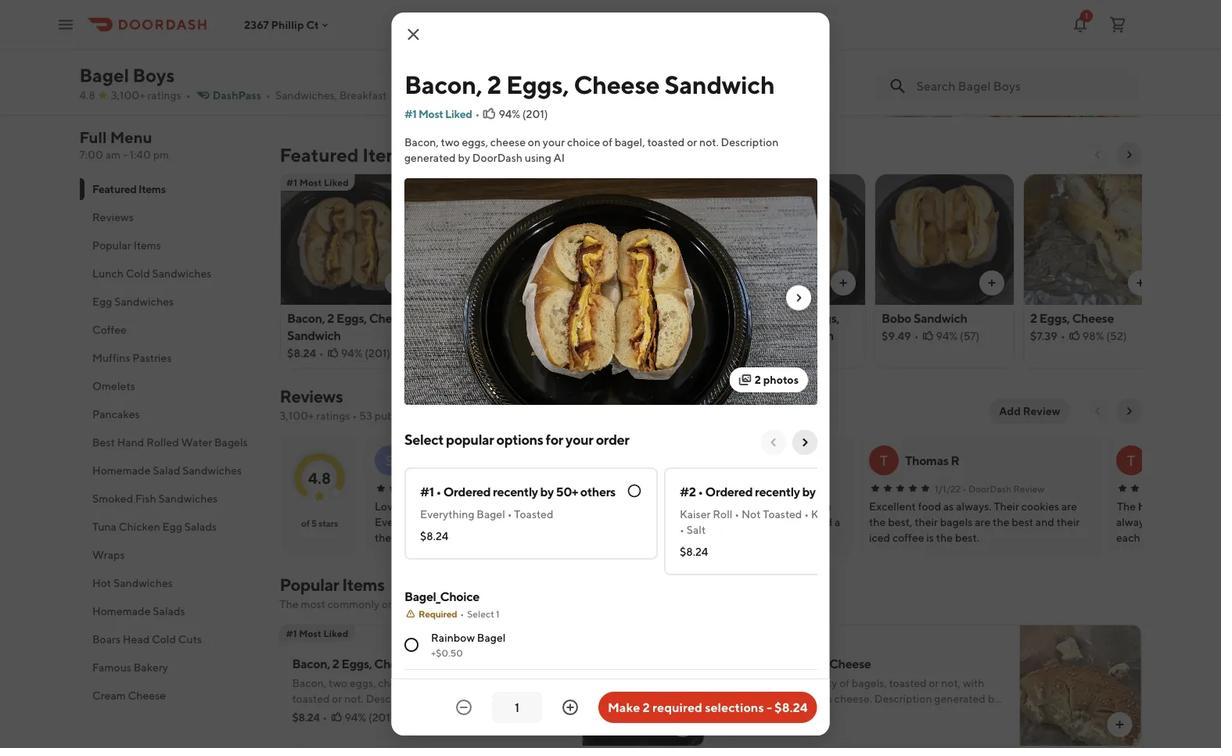 Task type: describe. For each thing, give the bounding box(es) containing it.
description inside the bacon, 2 eggs, cheese sandwich bacon, two eggs, cheese on your choice of bagel, toasted or not. description generated by doordash using ai
[[366, 693, 424, 706]]

add item to cart image for sausage, 2 eggs, cheese sandwich image
[[688, 277, 701, 289]]

3,100+ inside reviews 3,100+ ratings • 53 public reviews
[[280, 410, 314, 423]]

from inside bagel with cream cheese choose from a variety of bagels, toasted or not, with your choice of cream cheese. description generated by doordash using ai
[[770, 677, 794, 690]]

cream inside button
[[92, 690, 125, 703]]

bacon, 2 eggs, cheese sandwich dialog
[[392, 13, 917, 749]]

dashpass
[[213, 89, 261, 102]]

reviews for reviews
[[92, 211, 133, 224]]

water
[[181, 436, 212, 449]]

order
[[596, 431, 629, 448]]

up
[[419, 71, 436, 88]]

not. inside bacon, two eggs, cheese on your choice of bagel, toasted or not. description generated by doordash using ai
[[699, 136, 718, 149]]

#1 down featured items heading
[[286, 177, 297, 188]]

1 horizontal spatial (134)
[[806, 712, 830, 725]]

p
[[693, 453, 701, 468]]

cheese inside bagel with cream cheese
[[435, 328, 477, 343]]

2 inside the bacon, 2 eggs, cheese sandwich bacon, two eggs, cheese on your choice of bagel, toasted or not. description generated by doordash using ai
[[332, 657, 339, 672]]

salt
[[686, 524, 706, 537]]

98%
[[1082, 330, 1104, 343]]

eggs, inside the bacon, 2 eggs, cheese sandwich bacon, two eggs, cheese on your choice of bagel, toasted or not. description generated by doordash using ai
[[350, 677, 376, 690]]

sandwich inside bacon, 2 eggs, cheese sandwich
[[287, 328, 340, 343]]

#2 most liked
[[435, 177, 499, 188]]

ordered for #2
[[705, 485, 752, 500]]

bacon, two eggs, cheese on your choice of bagel, toasted or not. description generated by doordash using ai
[[404, 136, 778, 164]]

hot sandwiches
[[92, 577, 172, 590]]

0 horizontal spatial 3,100+
[[111, 89, 145, 102]]

bacon, inside bacon, two eggs, cheese on your choice of bagel, toasted or not. description generated by doordash using ai
[[404, 136, 438, 149]]

0 horizontal spatial select
[[404, 431, 443, 448]]

sandwiches down lunch cold sandwiches
[[114, 295, 173, 308]]

add
[[999, 405, 1021, 418]]

your inside the bacon, 2 eggs, cheese sandwich bacon, two eggs, cheese on your choice of bagel, toasted or not. description generated by doordash using ai
[[431, 677, 453, 690]]

on inside "40% off first 2 orders up to $10 off with 40welcome, valid on subtotals $15"
[[321, 90, 337, 107]]

homemade for homemade salads
[[92, 605, 150, 618]]

tuna
[[92, 521, 116, 534]]

public
[[375, 410, 406, 423]]

tuna chicken egg salads button
[[79, 513, 261, 541]]

bagel, inside the bacon, 2 eggs, cheese sandwich bacon, two eggs, cheese on your choice of bagel, toasted or not. description generated by doordash using ai
[[502, 677, 533, 690]]

add item to cart image for the top bacon, 2 eggs, cheese sandwich image
[[391, 277, 403, 289]]

1 vertical spatial 94% (201)
[[341, 347, 390, 360]]

2 inside button
[[754, 374, 761, 387]]

1 inside bagel_choice group
[[496, 609, 499, 620]]

sandwiches for smoked fish sandwiches
[[158, 493, 217, 505]]

toasted inside the bacon, 2 eggs, cheese sandwich bacon, two eggs, cheese on your choice of bagel, toasted or not. description generated by doordash using ai
[[292, 693, 330, 706]]

bobo sandwich image
[[875, 174, 1014, 305]]

previous image
[[767, 437, 780, 449]]

#1 up everything
[[420, 485, 434, 500]]

of down "a"
[[789, 693, 799, 706]]

$7.39
[[1030, 330, 1057, 343]]

egg inside button
[[92, 295, 112, 308]]

liked inside bacon, 2 eggs, cheese sandwich dialog
[[445, 108, 472, 120]]

0 horizontal spatial 93% (134)
[[490, 347, 538, 360]]

2 photos
[[754, 374, 798, 387]]

(52)
[[1106, 330, 1127, 343]]

decrease quantity by 1 image
[[455, 699, 473, 717]]

bagel with cream cheese choose from a variety of bagels, toasted or not, with your choice of cream cheese. description generated by doordash using ai
[[730, 657, 1000, 721]]

$10
[[454, 71, 477, 88]]

1 horizontal spatial 93% (134)
[[783, 712, 830, 725]]

0 vertical spatial bacon, 2 eggs, cheese sandwich image
[[280, 174, 419, 305]]

to
[[438, 71, 451, 88]]

this
[[533, 598, 551, 611]]

94% right the "$8.24 •"
[[345, 712, 366, 725]]

rolled
[[146, 436, 179, 449]]

previous button of carousel image
[[1092, 149, 1104, 161]]

1 vertical spatial 93%
[[783, 712, 804, 725]]

of left 5
[[301, 518, 309, 529]]

variety
[[804, 677, 837, 690]]

2 inside bacon, 2 eggs, cheese sandwich
[[327, 311, 334, 326]]

#1 most liked inside bacon, 2 eggs, cheese sandwich dialog
[[404, 108, 472, 120]]

using inside bacon, two eggs, cheese on your choice of bagel, toasted or not. description generated by doordash using ai
[[524, 151, 551, 164]]

rainbow
[[431, 632, 475, 645]]

cheese,
[[733, 328, 778, 343]]

add item to cart image for bagel with cream cheese image for #2 most liked
[[539, 277, 552, 289]]

1 vertical spatial review
[[1013, 484, 1045, 494]]

97% for sandwich
[[638, 347, 659, 360]]

97% (78)
[[787, 347, 829, 360]]

• doordash review
[[962, 484, 1045, 494]]

or inside the bacon, 2 eggs, cheese sandwich bacon, two eggs, cheese on your choice of bagel, toasted or not. description generated by doordash using ai
[[332, 693, 342, 706]]

boars
[[92, 633, 120, 646]]

cheese inside cream cheese button
[[128, 690, 166, 703]]

0 vertical spatial 4.8
[[79, 89, 95, 102]]

bobo sandwich
[[881, 311, 967, 326]]

1 horizontal spatial add item to cart image
[[1114, 719, 1126, 732]]

everything bagel • toasted
[[420, 508, 553, 521]]

select inside bagel_choice group
[[467, 609, 494, 620]]

make
[[608, 701, 640, 716]]

cold inside button
[[151, 633, 176, 646]]

of up cheese.
[[840, 677, 850, 690]]

two inside bacon, two eggs, cheese on your choice of bagel, toasted or not. description generated by doordash using ai
[[441, 136, 459, 149]]

2 eggs, cheese image
[[1024, 174, 1162, 305]]

cream cheese button
[[79, 682, 261, 710]]

muffins pastries button
[[79, 344, 261, 372]]

homemade salad sandwiches button
[[79, 457, 261, 485]]

0 vertical spatial next image
[[792, 292, 805, 304]]

#1 down $15
[[404, 108, 416, 120]]

eggs, inside the bacon, 2 eggs, cheese sandwich bacon, two eggs, cheese on your choice of bagel, toasted or not. description generated by doordash using ai
[[341, 657, 372, 672]]

ordered for #1
[[443, 485, 490, 500]]

sandwich inside sausage, 2 eggs, cheese sandwich
[[628, 328, 682, 343]]

cheese inside bacon, 2 eggs, cheese sandwich dialog
[[573, 70, 659, 99]]

make 2 required selections - $8.24
[[608, 701, 808, 716]]

#3 most liked
[[583, 177, 647, 188]]

others for #2 • ordered recently by 40+ others
[[842, 485, 877, 500]]

best hand rolled water bagels
[[92, 436, 247, 449]]

1 off from the left
[[320, 71, 338, 88]]

#2 for #2 • ordered recently by 40+ others
[[680, 485, 696, 500]]

required
[[653, 701, 703, 716]]

taylor
[[733, 311, 766, 326]]

using inside bagel with cream cheese choose from a variety of bagels, toasted or not, with your choice of cream cheese. description generated by doordash using ai
[[782, 708, 809, 721]]

muffins
[[92, 352, 130, 365]]

cheese inside bacon, 2 eggs, cheese sandwich
[[369, 311, 411, 326]]

sandwiches,
[[275, 89, 337, 102]]

0 horizontal spatial featured items
[[92, 183, 165, 196]]

homemade salads button
[[79, 598, 261, 626]]

1 vertical spatial #1 most liked
[[286, 177, 348, 188]]

bagel inside rainbow bagel +$0.50
[[477, 632, 505, 645]]

sandwiches for lunch cold sandwiches
[[152, 267, 211, 280]]

97% for cheese,
[[787, 347, 807, 360]]

cream for bagel with cream cheese
[[496, 311, 533, 326]]

ai inside the bacon, 2 eggs, cheese sandwich bacon, two eggs, cheese on your choice of bagel, toasted or not. description generated by doordash using ai
[[321, 708, 332, 721]]

salads inside button
[[152, 605, 185, 618]]

and
[[453, 598, 472, 611]]

with inside "40% off first 2 orders up to $10 off with 40welcome, valid on subtotals $15"
[[499, 71, 526, 88]]

cream for bagel with cream cheese choose from a variety of bagels, toasted or not, with your choice of cream cheese. description generated by doordash using ai
[[790, 657, 827, 672]]

1 horizontal spatial bacon, 2 eggs, cheese sandwich image
[[583, 625, 705, 747]]

homemade for homemade salad sandwiches
[[92, 464, 150, 477]]

bobo
[[881, 311, 911, 326]]

add item to cart image for the 2 eggs, cheese image
[[1134, 277, 1147, 289]]

cream
[[802, 693, 832, 706]]

first
[[340, 71, 365, 88]]

your inside bacon, two eggs, cheese on your choice of bagel, toasted or not. description generated by doordash using ai
[[542, 136, 565, 149]]

smoked fish sandwiches
[[92, 493, 217, 505]]

the
[[280, 598, 299, 611]]

1 vertical spatial (201)
[[364, 347, 390, 360]]

toasted inside kaiser roll • not toasted • ketchup • pepper • salt
[[763, 508, 802, 521]]

items inside button
[[133, 239, 161, 252]]

k
[[469, 453, 477, 468]]

boys
[[133, 64, 175, 86]]

pepper
[[862, 508, 899, 521]]

#2 • ordered recently by 40+ others
[[680, 485, 877, 500]]

0 vertical spatial featured items
[[280, 144, 411, 166]]

see
[[146, 22, 165, 35]]

doordash up everything bagel • toasted
[[482, 484, 525, 494]]

eggs, inside taylor ham, 2 eggs, cheese, sandwich
[[809, 311, 839, 326]]

huevos rancheros
[[1138, 500, 1221, 513]]

94% up reviews 3,100+ ratings • 53 public reviews
[[341, 347, 362, 360]]

toasted inside bagel with cream cheese choose from a variety of bagels, toasted or not, with your choice of cream cheese. description generated by doordash using ai
[[889, 677, 927, 690]]

smoked fish sandwiches button
[[79, 485, 261, 513]]

taylor ham, 2 eggs, cheese, sandwich
[[733, 311, 839, 343]]

salads inside button
[[184, 521, 216, 534]]

valid
[[289, 90, 318, 107]]

notification bell image
[[1071, 15, 1090, 34]]

reviews
[[408, 410, 445, 423]]

not. inside the bacon, 2 eggs, cheese sandwich bacon, two eggs, cheese on your choice of bagel, toasted or not. description generated by doordash using ai
[[344, 693, 364, 706]]

featured items heading
[[280, 142, 411, 167]]

reviews link
[[280, 387, 343, 407]]

cuts
[[178, 633, 202, 646]]

0 horizontal spatial 93%
[[490, 347, 511, 360]]

see more
[[146, 22, 194, 35]]

- for menu
[[123, 148, 128, 161]]

liked for bacon, 2 eggs, cheese sandwich
[[324, 177, 348, 188]]

97% (111)
[[638, 347, 681, 360]]

eggs, inside bacon, 2 eggs, cheese sandwich
[[336, 311, 367, 326]]

featured inside heading
[[280, 144, 359, 166]]

thomas
[[905, 453, 948, 468]]

• inside reviews 3,100+ ratings • 53 public reviews
[[352, 410, 357, 423]]

doordash inside the bacon, 2 eggs, cheese sandwich bacon, two eggs, cheese on your choice of bagel, toasted or not. description generated by doordash using ai
[[494, 693, 544, 706]]

boars head cold cuts button
[[79, 626, 261, 654]]

sandwiches, breakfast • 1.5 mi
[[275, 89, 432, 102]]

doordash inside bacon, two eggs, cheese on your choice of bagel, toasted or not. description generated by doordash using ai
[[472, 151, 522, 164]]

2 vertical spatial #1 most liked
[[286, 628, 348, 639]]

94% (201) inside bacon, 2 eggs, cheese sandwich dialog
[[498, 108, 548, 120]]

$8.24 •
[[292, 712, 327, 725]]

bakery
[[133, 662, 168, 674]]

description inside bagel with cream cheese choose from a variety of bagels, toasted or not, with your choice of cream cheese. description generated by doordash using ai
[[875, 693, 932, 706]]

2 eggs, cheese
[[1030, 311, 1114, 326]]

next image for previous image
[[798, 437, 811, 449]]

1 horizontal spatial 4.8
[[308, 469, 331, 487]]

options
[[496, 431, 543, 448]]

wraps button
[[79, 541, 261, 570]]

on inside the bacon, 2 eggs, cheese sandwich bacon, two eggs, cheese on your choice of bagel, toasted or not. description generated by doordash using ai
[[416, 677, 428, 690]]

• doordash order for steph p
[[724, 484, 801, 494]]

2367 phillip ct
[[244, 18, 319, 31]]

0 items, open order cart image
[[1109, 15, 1127, 34]]

1 toasted from the left
[[514, 508, 553, 521]]

0 vertical spatial (134)
[[513, 347, 538, 360]]

or inside bagel with cream cheese choose from a variety of bagels, toasted or not, with your choice of cream cheese. description generated by doordash using ai
[[929, 677, 939, 690]]

bacon, inside bacon, 2 eggs, cheese sandwich
[[287, 311, 325, 326]]

sandwich inside the bacon, 2 eggs, cheese sandwich bacon, two eggs, cheese on your choice of bagel, toasted or not. description generated by doordash using ai
[[418, 657, 472, 672]]

+$0.50
[[431, 648, 463, 659]]

a
[[796, 677, 801, 690]]

thomas r
[[905, 453, 959, 468]]

cheese inside the bacon, 2 eggs, cheese sandwich bacon, two eggs, cheese on your choice of bagel, toasted or not. description generated by doordash using ai
[[374, 657, 416, 672]]

selections
[[705, 701, 764, 716]]

$9.49
[[881, 330, 911, 343]]

5
[[311, 518, 316, 529]]

2367
[[244, 18, 269, 31]]

two inside the bacon, 2 eggs, cheese sandwich bacon, two eggs, cheese on your choice of bagel, toasted or not. description generated by doordash using ai
[[329, 677, 348, 690]]

bacon, 2 eggs, cheese sandwich for $8.24
[[287, 311, 411, 343]]

close bacon, 2 eggs, cheese sandwich image
[[404, 25, 423, 44]]

$15
[[399, 90, 421, 107]]

40welcome,
[[529, 71, 624, 88]]

commonly
[[328, 598, 380, 611]]

by inside bagel with cream cheese choose from a variety of bagels, toasted or not, with your choice of cream cheese. description generated by doordash using ai
[[988, 693, 1000, 706]]

1 horizontal spatial 1
[[1085, 11, 1088, 20]]

choice inside the bacon, 2 eggs, cheese sandwich bacon, two eggs, cheese on your choice of bagel, toasted or not. description generated by doordash using ai
[[455, 677, 488, 690]]



Task type: vqa. For each thing, say whether or not it's contained in the screenshot.
docena de paletas button
no



Task type: locate. For each thing, give the bounding box(es) containing it.
egg sandwiches button
[[79, 288, 261, 316]]

most for bacon, 2 eggs, cheese sandwich
[[299, 177, 322, 188]]

salads down hot sandwiches button at the bottom left of page
[[152, 605, 185, 618]]

2 vertical spatial on
[[416, 677, 428, 690]]

2 vertical spatial (201)
[[368, 712, 394, 725]]

0 vertical spatial from
[[508, 598, 531, 611]]

others for #1 • ordered recently by 50+ others
[[580, 485, 615, 500]]

of down rainbow bagel +$0.50
[[490, 677, 500, 690]]

1 vertical spatial cheese
[[378, 677, 413, 690]]

0 horizontal spatial others
[[580, 485, 615, 500]]

sandwich
[[664, 70, 775, 99], [913, 311, 967, 326], [287, 328, 340, 343], [628, 328, 682, 343], [780, 328, 834, 343], [418, 657, 472, 672]]

cold inside button
[[125, 267, 150, 280]]

rancheros
[[1175, 500, 1221, 513]]

sausage, 2 eggs, cheese sandwich image
[[578, 174, 716, 305]]

not.
[[699, 136, 718, 149], [344, 693, 364, 706]]

0 horizontal spatial bacon, 2 eggs, cheese sandwich image
[[280, 174, 419, 305]]

toasted
[[647, 136, 685, 149], [889, 677, 927, 690], [292, 693, 330, 706]]

toasted up the #3 most liked
[[647, 136, 685, 149]]

3,100+ down bagel boys
[[111, 89, 145, 102]]

0 horizontal spatial toasted
[[292, 693, 330, 706]]

s left the 'steph'
[[632, 452, 641, 469]]

4.8 up full
[[79, 89, 95, 102]]

$8.24 inside button
[[775, 701, 808, 716]]

cream inside bagel with cream cheese choose from a variety of bagels, toasted or not, with your choice of cream cheese. description generated by doordash using ai
[[790, 657, 827, 672]]

sandwiches down water at the left of page
[[182, 464, 241, 477]]

0 horizontal spatial 1
[[496, 609, 499, 620]]

most inside bacon, 2 eggs, cheese sandwich dialog
[[418, 108, 443, 120]]

bacon, 2 eggs, cheese sandwich for #1 most liked
[[404, 70, 775, 99]]

next image right previous icon
[[1123, 405, 1136, 418]]

94% inside bacon, 2 eggs, cheese sandwich dialog
[[498, 108, 520, 120]]

• doordash order for stephanie k
[[476, 484, 552, 494]]

doordash up not
[[730, 484, 773, 494]]

bagel, up current quantity is 1 number field
[[502, 677, 533, 690]]

cold up egg sandwiches
[[125, 267, 150, 280]]

0 horizontal spatial $5.49
[[435, 347, 465, 360]]

from left "a"
[[770, 677, 794, 690]]

using inside the bacon, 2 eggs, cheese sandwich bacon, two eggs, cheese on your choice of bagel, toasted or not. description generated by doordash using ai
[[292, 708, 319, 721]]

2 horizontal spatial ai
[[811, 708, 822, 721]]

sausage, 2 eggs, cheese sandwich
[[584, 311, 682, 343]]

am
[[105, 148, 121, 161]]

#1 down the the
[[286, 628, 297, 639]]

1 vertical spatial choice
[[455, 677, 488, 690]]

0 horizontal spatial cold
[[125, 267, 150, 280]]

0 horizontal spatial not.
[[344, 693, 364, 706]]

2 toasted from the left
[[763, 508, 802, 521]]

items inside heading
[[362, 144, 411, 166]]

0 horizontal spatial egg
[[92, 295, 112, 308]]

#1
[[404, 108, 416, 120], [286, 177, 297, 188], [420, 485, 434, 500], [286, 628, 297, 639]]

or
[[687, 136, 697, 149], [929, 677, 939, 690], [332, 693, 342, 706]]

0 horizontal spatial -
[[123, 148, 128, 161]]

93%
[[490, 347, 511, 360], [783, 712, 804, 725]]

head
[[122, 633, 149, 646]]

40% off first 2 orders up to $10 off with 40welcome, valid on subtotals $15
[[289, 71, 624, 107]]

(134) down bagel with cream cheese
[[513, 347, 538, 360]]

1 order from the left
[[527, 484, 552, 494]]

popular up most
[[280, 575, 339, 595]]

add item to cart image
[[391, 277, 403, 289], [1134, 277, 1147, 289], [1114, 719, 1126, 732]]

2 inside button
[[643, 701, 650, 716]]

description inside bacon, two eggs, cheese on your choice of bagel, toasted or not. description generated by doordash using ai
[[721, 136, 778, 149]]

bagel inside bagel with cream cheese choose from a variety of bagels, toasted or not, with your choice of cream cheese. description generated by doordash using ai
[[730, 657, 761, 672]]

doordash left increase quantity by 1 icon
[[494, 693, 544, 706]]

#3
[[583, 177, 596, 188]]

0 vertical spatial 93%
[[490, 347, 511, 360]]

bagel with cream cheese image for #2 most liked
[[429, 174, 568, 305]]

next button of carousel image
[[1123, 149, 1136, 161]]

ordered up everything
[[443, 485, 490, 500]]

cream inside bagel with cream cheese
[[496, 311, 533, 326]]

1 • doordash order from the left
[[476, 484, 552, 494]]

1 vertical spatial ratings
[[316, 410, 350, 423]]

photos
[[763, 374, 798, 387]]

1 homemade from the top
[[92, 464, 150, 477]]

- right am
[[123, 148, 128, 161]]

1 vertical spatial or
[[929, 677, 939, 690]]

2 order from the left
[[775, 484, 801, 494]]

egg down smoked fish sandwiches button
[[162, 521, 182, 534]]

select
[[404, 431, 443, 448], [467, 609, 494, 620]]

bagel inside bagel with cream cheese
[[435, 311, 467, 326]]

$5.49 •
[[730, 712, 765, 725]]

0 horizontal spatial or
[[332, 693, 342, 706]]

from left this
[[508, 598, 531, 611]]

0 horizontal spatial ai
[[321, 708, 332, 721]]

with inside bagel with cream cheese
[[469, 311, 494, 326]]

$5.49 down choose
[[730, 712, 758, 725]]

cheese inside bagel with cream cheese choose from a variety of bagels, toasted or not, with your choice of cream cheese. description generated by doordash using ai
[[829, 657, 871, 672]]

2 horizontal spatial toasted
[[889, 677, 927, 690]]

0 horizontal spatial ordered
[[443, 485, 490, 500]]

0 vertical spatial two
[[441, 136, 459, 149]]

items up lunch cold sandwiches
[[133, 239, 161, 252]]

review inside button
[[1023, 405, 1061, 418]]

40+
[[818, 485, 840, 500]]

egg inside button
[[162, 521, 182, 534]]

omelets button
[[79, 372, 261, 401]]

ordered up roll
[[705, 485, 752, 500]]

lunch
[[92, 267, 123, 280]]

1 horizontal spatial 93%
[[783, 712, 804, 725]]

select up rainbow bagel +$0.50
[[467, 609, 494, 620]]

generated down +$0.50
[[426, 693, 477, 706]]

pm
[[153, 148, 169, 161]]

- right $5.49 •
[[767, 701, 772, 716]]

homemade down 'hot sandwiches'
[[92, 605, 150, 618]]

1 vertical spatial egg
[[162, 521, 182, 534]]

choice up #3
[[567, 136, 600, 149]]

1 horizontal spatial on
[[416, 677, 428, 690]]

mi
[[420, 89, 432, 102]]

order for p
[[775, 484, 801, 494]]

next image
[[792, 292, 805, 304], [1123, 405, 1136, 418], [798, 437, 811, 449]]

1 horizontal spatial bagel with cream cheese image
[[1020, 625, 1142, 747]]

0 vertical spatial bagel,
[[614, 136, 645, 149]]

liked for bagel with cream cheese
[[474, 177, 499, 188]]

$5.49 for $5.49
[[435, 347, 465, 360]]

1 vertical spatial $5.49
[[730, 712, 758, 725]]

2 s from the left
[[632, 452, 641, 469]]

popular items
[[92, 239, 161, 252]]

recently up kaiser roll • not toasted • ketchup • pepper • salt
[[755, 485, 800, 500]]

stephanie
[[410, 453, 467, 468]]

cream
[[496, 311, 533, 326], [790, 657, 827, 672], [92, 690, 125, 703]]

1 horizontal spatial reviews
[[280, 387, 343, 407]]

off right $10
[[479, 71, 496, 88]]

2 vertical spatial or
[[332, 693, 342, 706]]

2367 phillip ct button
[[244, 18, 331, 31]]

coffee button
[[79, 316, 261, 344]]

ham,
[[768, 311, 797, 326]]

featured items down 1:40
[[92, 183, 165, 196]]

next image right previous image
[[798, 437, 811, 449]]

your down choose
[[730, 693, 752, 706]]

bacon, 2 eggs, cheese sandwich inside dialog
[[404, 70, 775, 99]]

1 vertical spatial 3,100+
[[280, 410, 314, 423]]

2 vertical spatial cream
[[92, 690, 125, 703]]

1 horizontal spatial using
[[524, 151, 551, 164]]

1 horizontal spatial not.
[[699, 136, 718, 149]]

next image up ham,
[[792, 292, 805, 304]]

bagel,
[[614, 136, 645, 149], [502, 677, 533, 690]]

eggs, inside bacon, two eggs, cheese on your choice of bagel, toasted or not. description generated by doordash using ai
[[462, 136, 488, 149]]

0 vertical spatial popular
[[92, 239, 131, 252]]

0 vertical spatial eggs,
[[462, 136, 488, 149]]

dishes
[[474, 598, 505, 611]]

1 horizontal spatial -
[[767, 701, 772, 716]]

huevos rancheros button
[[1138, 499, 1221, 515]]

sandwich inside dialog
[[664, 70, 775, 99]]

#1 most liked down featured items heading
[[286, 177, 348, 188]]

bagel for bagel boys
[[79, 64, 129, 86]]

steph
[[658, 453, 691, 468]]

1 horizontal spatial featured items
[[280, 144, 411, 166]]

choice up decrease quantity by 1 icon
[[455, 677, 488, 690]]

choice inside bacon, two eggs, cheese on your choice of bagel, toasted or not. description generated by doordash using ai
[[567, 136, 600, 149]]

0 horizontal spatial recently
[[493, 485, 538, 500]]

93% (134) down bagel with cream cheese
[[490, 347, 538, 360]]

2 inside taylor ham, 2 eggs, cheese, sandwich
[[800, 311, 807, 326]]

phillip
[[271, 18, 304, 31]]

popular for popular items the most commonly ordered items and dishes from this store
[[280, 575, 339, 595]]

0 vertical spatial select
[[404, 431, 443, 448]]

1 vertical spatial cold
[[151, 633, 176, 646]]

1 horizontal spatial 97%
[[787, 347, 807, 360]]

2 horizontal spatial cream
[[790, 657, 827, 672]]

2 others from the left
[[842, 485, 877, 500]]

94% down "40% off first 2 orders up to $10 off with 40welcome, valid on subtotals $15"
[[498, 108, 520, 120]]

1 horizontal spatial ai
[[553, 151, 565, 164]]

2 inside sausage, 2 eggs, cheese sandwich
[[635, 311, 642, 326]]

pancakes
[[92, 408, 139, 421]]

popular items the most commonly ordered items and dishes from this store
[[280, 575, 578, 611]]

1 vertical spatial reviews
[[280, 387, 343, 407]]

items
[[424, 598, 451, 611]]

0 horizontal spatial add item to cart image
[[391, 277, 403, 289]]

0 horizontal spatial two
[[329, 677, 348, 690]]

generated up #2 most liked
[[404, 151, 455, 164]]

bacon, 2 eggs, cheese sandwich image
[[280, 174, 419, 305], [583, 625, 705, 747]]

popular
[[446, 431, 494, 448]]

1 vertical spatial (134)
[[806, 712, 830, 725]]

reviews inside button
[[92, 211, 133, 224]]

ordered
[[443, 485, 490, 500], [705, 485, 752, 500]]

2 horizontal spatial or
[[929, 677, 939, 690]]

muffins pastries
[[92, 352, 171, 365]]

doordash down choose
[[730, 708, 780, 721]]

order up kaiser roll • not toasted • ketchup • pepper • salt
[[775, 484, 801, 494]]

0 horizontal spatial #2
[[435, 177, 447, 188]]

salads down smoked fish sandwiches button
[[184, 521, 216, 534]]

1 recently from the left
[[493, 485, 538, 500]]

previous image
[[1092, 405, 1104, 418]]

93% (134) down cream
[[783, 712, 830, 725]]

recently for 50+
[[493, 485, 538, 500]]

0 horizontal spatial featured
[[92, 183, 136, 196]]

1 horizontal spatial choice
[[567, 136, 600, 149]]

generated inside bagel with cream cheese choose from a variety of bagels, toasted or not, with your choice of cream cheese. description generated by doordash using ai
[[934, 693, 986, 706]]

0 vertical spatial reviews
[[92, 211, 133, 224]]

(78)
[[810, 347, 829, 360]]

0 horizontal spatial 97%
[[638, 347, 659, 360]]

94% left "(57)"
[[936, 330, 957, 343]]

0 horizontal spatial 4.8
[[79, 89, 95, 102]]

choose
[[730, 677, 768, 690]]

1 others from the left
[[580, 485, 615, 500]]

next image for previous icon
[[1123, 405, 1136, 418]]

taylor ham, 2 eggs, cheese, sandwich image
[[726, 174, 865, 305]]

items up the reviews button
[[138, 183, 165, 196]]

increase quantity by 1 image
[[561, 699, 580, 717]]

cheese
[[490, 136, 525, 149], [378, 677, 413, 690]]

• doordash order up everything bagel • toasted
[[476, 484, 552, 494]]

2 horizontal spatial description
[[875, 693, 932, 706]]

by inside the bacon, 2 eggs, cheese sandwich bacon, two eggs, cheese on your choice of bagel, toasted or not. description generated by doordash using ai
[[479, 693, 492, 706]]

0 vertical spatial or
[[687, 136, 697, 149]]

featured items down sandwiches, breakfast • 1.5 mi
[[280, 144, 411, 166]]

not
[[741, 508, 760, 521]]

1:40
[[130, 148, 151, 161]]

most for sausage, 2 eggs, cheese sandwich
[[598, 177, 621, 188]]

bagel, up the #3 most liked
[[614, 136, 645, 149]]

sandwiches down homemade salad sandwiches button at left
[[158, 493, 217, 505]]

1 vertical spatial homemade
[[92, 605, 150, 618]]

homemade up smoked
[[92, 464, 150, 477]]

• inside bagel_choice group
[[460, 609, 464, 620]]

eggs,
[[506, 70, 569, 99], [336, 311, 367, 326], [645, 311, 675, 326], [809, 311, 839, 326], [1039, 311, 1070, 326], [341, 657, 372, 672]]

9/15/22
[[440, 484, 474, 494]]

1/1/22
[[935, 484, 961, 494]]

0 horizontal spatial description
[[366, 693, 424, 706]]

review down the 'add review' button
[[1013, 484, 1045, 494]]

2 ordered from the left
[[705, 485, 752, 500]]

featured down am
[[92, 183, 136, 196]]

#2 for #2 most liked
[[435, 177, 447, 188]]

sandwiches for homemade salad sandwiches
[[182, 464, 241, 477]]

doordash up #2 most liked
[[472, 151, 522, 164]]

tuna chicken egg salads
[[92, 521, 216, 534]]

40%
[[289, 71, 318, 88]]

powered by google image
[[438, 6, 485, 22]]

of inside bacon, two eggs, cheese on your choice of bagel, toasted or not. description generated by doordash using ai
[[602, 136, 612, 149]]

your right for
[[565, 431, 593, 448]]

bagel with cream cheese image for bagel with cream cheese
[[1020, 625, 1142, 747]]

add item to cart image for bobo sandwich image
[[985, 277, 998, 289]]

0 horizontal spatial bagel with cream cheese image
[[429, 174, 568, 305]]

two
[[441, 136, 459, 149], [329, 677, 348, 690]]

1 vertical spatial select
[[467, 609, 494, 620]]

order
[[527, 484, 552, 494], [775, 484, 801, 494]]

2 off from the left
[[479, 71, 496, 88]]

Item Search search field
[[917, 77, 1129, 95]]

93% down bagel with cream cheese
[[490, 347, 511, 360]]

items down subtotals
[[362, 144, 411, 166]]

0 vertical spatial salads
[[184, 521, 216, 534]]

select down reviews
[[404, 431, 443, 448]]

1 horizontal spatial bagel,
[[614, 136, 645, 149]]

(201) up reviews 3,100+ ratings • 53 public reviews
[[364, 347, 390, 360]]

pancakes button
[[79, 401, 261, 429]]

$5.49 down bagel with cream cheese
[[435, 347, 465, 360]]

or inside bacon, two eggs, cheese on your choice of bagel, toasted or not. description generated by doordash using ai
[[687, 136, 697, 149]]

1 horizontal spatial recently
[[755, 485, 800, 500]]

0 vertical spatial $5.49
[[435, 347, 465, 360]]

1 vertical spatial from
[[770, 677, 794, 690]]

$5.49 for $5.49 •
[[730, 712, 758, 725]]

1
[[1085, 11, 1088, 20], [496, 609, 499, 620]]

generated down the not,
[[934, 693, 986, 706]]

smoked
[[92, 493, 133, 505]]

sandwiches up homemade salads
[[113, 577, 172, 590]]

2 t from the left
[[1127, 452, 1135, 469]]

from inside popular items the most commonly ordered items and dishes from this store
[[508, 598, 531, 611]]

2/26/22
[[687, 484, 723, 494]]

order for k
[[527, 484, 552, 494]]

1 horizontal spatial toasted
[[763, 508, 802, 521]]

1 vertical spatial featured
[[92, 183, 136, 196]]

2 vertical spatial 94% (201)
[[345, 712, 394, 725]]

#2 inside bacon, 2 eggs, cheese sandwich dialog
[[680, 485, 696, 500]]

doordash right the 1/1/22
[[968, 484, 1011, 494]]

1 horizontal spatial or
[[687, 136, 697, 149]]

(201) right the "$8.24 •"
[[368, 712, 394, 725]]

1 left 0 items, open order cart icon
[[1085, 11, 1088, 20]]

on inside bacon, two eggs, cheese on your choice of bagel, toasted or not. description generated by doordash using ai
[[528, 136, 540, 149]]

cold left cuts
[[151, 633, 176, 646]]

generated inside the bacon, 2 eggs, cheese sandwich bacon, two eggs, cheese on your choice of bagel, toasted or not. description generated by doordash using ai
[[426, 693, 477, 706]]

most
[[418, 108, 443, 120], [299, 177, 322, 188], [449, 177, 472, 188], [598, 177, 621, 188], [299, 628, 322, 639]]

your down +$0.50
[[431, 677, 453, 690]]

ratings down boys
[[147, 89, 181, 102]]

eggs, inside bacon, 2 eggs, cheese sandwich dialog
[[506, 70, 569, 99]]

$8.24
[[287, 347, 316, 360], [584, 347, 613, 360], [733, 347, 762, 360], [420, 530, 448, 543], [680, 546, 708, 559], [775, 701, 808, 716], [292, 712, 320, 725]]

1 right and at the bottom left of page
[[496, 609, 499, 620]]

boars head cold cuts
[[92, 633, 202, 646]]

toasted down #2 • ordered recently by 40+ others
[[763, 508, 802, 521]]

doordash
[[472, 151, 522, 164], [482, 484, 525, 494], [730, 484, 773, 494], [968, 484, 1011, 494], [494, 693, 544, 706], [730, 708, 780, 721]]

of up the #3 most liked
[[602, 136, 612, 149]]

1 horizontal spatial ordered
[[705, 485, 752, 500]]

your down 40welcome,
[[542, 136, 565, 149]]

for
[[545, 431, 563, 448]]

1 s from the left
[[385, 452, 393, 469]]

- inside button
[[767, 701, 772, 716]]

93% down cream
[[783, 712, 804, 725]]

97% left (111) at the right
[[638, 347, 659, 360]]

0 horizontal spatial • doordash order
[[476, 484, 552, 494]]

open menu image
[[56, 15, 75, 34]]

rainbow bagel +$0.50
[[431, 632, 505, 659]]

cheese inside bacon, two eggs, cheese on your choice of bagel, toasted or not. description generated by doordash using ai
[[490, 136, 525, 149]]

1 vertical spatial -
[[767, 701, 772, 716]]

others right 50+
[[580, 485, 615, 500]]

1 vertical spatial not.
[[344, 693, 364, 706]]

0 horizontal spatial cheese
[[378, 677, 413, 690]]

1 horizontal spatial description
[[721, 136, 778, 149]]

(111)
[[661, 347, 681, 360]]

94% (201) right the "$8.24 •"
[[345, 712, 394, 725]]

(134)
[[513, 347, 538, 360], [806, 712, 830, 725]]

1 t from the left
[[880, 452, 888, 469]]

required
[[418, 609, 457, 620]]

bagel for bagel with cream cheese
[[435, 311, 467, 326]]

Current quantity is 1 number field
[[502, 699, 533, 717]]

best hand rolled water bagels button
[[79, 429, 261, 457]]

2 97% from the left
[[787, 347, 807, 360]]

• doordash order up not
[[724, 484, 801, 494]]

generated inside bacon, two eggs, cheese on your choice of bagel, toasted or not. description generated by doordash using ai
[[404, 151, 455, 164]]

eggs, inside sausage, 2 eggs, cheese sandwich
[[645, 311, 675, 326]]

none radio inside bagel_choice group
[[404, 638, 418, 653]]

3,100+
[[111, 89, 145, 102], [280, 410, 314, 423]]

3,100+ down reviews link
[[280, 410, 314, 423]]

add item to cart image for taylor ham, 2 eggs, cheese, sandwich image
[[837, 277, 849, 289]]

ratings inside reviews 3,100+ ratings • 53 public reviews
[[316, 410, 350, 423]]

0 vertical spatial 94% (201)
[[498, 108, 548, 120]]

most for bagel with cream cheese
[[449, 177, 472, 188]]

53
[[359, 410, 372, 423]]

(201) inside bacon, 2 eggs, cheese sandwich dialog
[[522, 108, 548, 120]]

items inside popular items the most commonly ordered items and dishes from this store
[[342, 575, 385, 595]]

by inside bacon, two eggs, cheese on your choice of bagel, toasted or not. description generated by doordash using ai
[[458, 151, 470, 164]]

reviews for reviews 3,100+ ratings • 53 public reviews
[[280, 387, 343, 407]]

1 horizontal spatial toasted
[[647, 136, 685, 149]]

bagel_choice group
[[404, 588, 817, 749]]

pastries
[[132, 352, 171, 365]]

of inside the bacon, 2 eggs, cheese sandwich bacon, two eggs, cheese on your choice of bagel, toasted or not. description generated by doordash using ai
[[490, 677, 500, 690]]

items up commonly
[[342, 575, 385, 595]]

- for 2
[[767, 701, 772, 716]]

ai inside bagel with cream cheese choose from a variety of bagels, toasted or not, with your choice of cream cheese. description generated by doordash using ai
[[811, 708, 822, 721]]

0 horizontal spatial reviews
[[92, 211, 133, 224]]

s for stephanie k
[[385, 452, 393, 469]]

0 vertical spatial cheese
[[490, 136, 525, 149]]

toasted up the "$8.24 •"
[[292, 693, 330, 706]]

map region
[[375, 0, 1177, 201]]

your
[[542, 136, 565, 149], [565, 431, 593, 448], [431, 677, 453, 690], [730, 693, 752, 706]]

cheese inside sausage, 2 eggs, cheese sandwich
[[584, 328, 626, 343]]

doordash inside bagel with cream cheese choose from a variety of bagels, toasted or not, with your choice of cream cheese. description generated by doordash using ai
[[730, 708, 780, 721]]

store
[[553, 598, 578, 611]]

1 vertical spatial eggs,
[[350, 677, 376, 690]]

your inside bagel with cream cheese choose from a variety of bagels, toasted or not, with your choice of cream cheese. description generated by doordash using ai
[[730, 693, 752, 706]]

2 • doordash order from the left
[[724, 484, 801, 494]]

None radio
[[404, 638, 418, 653]]

choice inside bagel with cream cheese choose from a variety of bagels, toasted or not, with your choice of cream cheese. description generated by doordash using ai
[[754, 693, 787, 706]]

liked
[[445, 108, 472, 120], [324, 177, 348, 188], [474, 177, 499, 188], [623, 177, 647, 188], [324, 628, 348, 639]]

0 horizontal spatial order
[[527, 484, 552, 494]]

(201) down 40welcome,
[[522, 108, 548, 120]]

0 vertical spatial on
[[321, 90, 337, 107]]

ratings down reviews link
[[316, 410, 350, 423]]

#1 most liked down 'mi' in the top left of the page
[[404, 108, 472, 120]]

featured down valid
[[280, 144, 359, 166]]

recently for 40+
[[755, 485, 800, 500]]

popular up lunch
[[92, 239, 131, 252]]

reviews inside reviews 3,100+ ratings • 53 public reviews
[[280, 387, 343, 407]]

#1 most liked down most
[[286, 628, 348, 639]]

1 vertical spatial salads
[[152, 605, 185, 618]]

dashpass •
[[213, 89, 271, 102]]

sandwich inside taylor ham, 2 eggs, cheese, sandwich
[[780, 328, 834, 343]]

97% left (78)
[[787, 347, 807, 360]]

0 horizontal spatial off
[[320, 71, 338, 88]]

bagel, inside bacon, two eggs, cheese on your choice of bagel, toasted or not. description generated by doordash using ai
[[614, 136, 645, 149]]

• doordash order
[[476, 484, 552, 494], [724, 484, 801, 494]]

recently up everything bagel • toasted
[[493, 485, 538, 500]]

0 vertical spatial ratings
[[147, 89, 181, 102]]

bagel for bagel with cream cheese choose from a variety of bagels, toasted or not, with your choice of cream cheese. description generated by doordash using ai
[[730, 657, 761, 672]]

sandwiches down popular items button
[[152, 267, 211, 280]]

cheese inside the bacon, 2 eggs, cheese sandwich bacon, two eggs, cheese on your choice of bagel, toasted or not. description generated by doordash using ai
[[378, 677, 413, 690]]

ai inside bacon, two eggs, cheese on your choice of bagel, toasted or not. description generated by doordash using ai
[[553, 151, 565, 164]]

2 inside "40% off first 2 orders up to $10 off with 40welcome, valid on subtotals $15"
[[367, 71, 375, 88]]

bagels,
[[852, 677, 887, 690]]

ketchup
[[811, 508, 853, 521]]

popular for popular items
[[92, 239, 131, 252]]

generated
[[404, 151, 455, 164], [426, 693, 477, 706], [934, 693, 986, 706]]

0 horizontal spatial eggs,
[[350, 677, 376, 690]]

kaiser roll • not toasted • ketchup • pepper • salt
[[680, 508, 899, 537]]

94% (201) down 40welcome,
[[498, 108, 548, 120]]

2 homemade from the top
[[92, 605, 150, 618]]

bagel with cream cheese image
[[429, 174, 568, 305], [1020, 625, 1142, 747]]

0 horizontal spatial cream
[[92, 690, 125, 703]]

1 vertical spatial toasted
[[889, 677, 927, 690]]

1 97% from the left
[[638, 347, 659, 360]]

s down public
[[385, 452, 393, 469]]

s for steph p
[[632, 452, 641, 469]]

choice
[[567, 136, 600, 149], [455, 677, 488, 690], [754, 693, 787, 706]]

add item to cart image
[[539, 277, 552, 289], [688, 277, 701, 289], [837, 277, 849, 289], [985, 277, 998, 289], [676, 719, 689, 732]]

1 horizontal spatial two
[[441, 136, 459, 149]]

94% (201) up reviews 3,100+ ratings • 53 public reviews
[[341, 347, 390, 360]]

4.8
[[79, 89, 95, 102], [308, 469, 331, 487]]

toasted inside bacon, two eggs, cheese on your choice of bagel, toasted or not. description generated by doordash using ai
[[647, 136, 685, 149]]

1 horizontal spatial egg
[[162, 521, 182, 534]]

best
[[92, 436, 115, 449]]

2 recently from the left
[[755, 485, 800, 500]]

1 horizontal spatial 3,100+
[[280, 410, 314, 423]]

review right add
[[1023, 405, 1061, 418]]

1 ordered from the left
[[443, 485, 490, 500]]

liked for sausage, 2 eggs, cheese sandwich
[[623, 177, 647, 188]]



